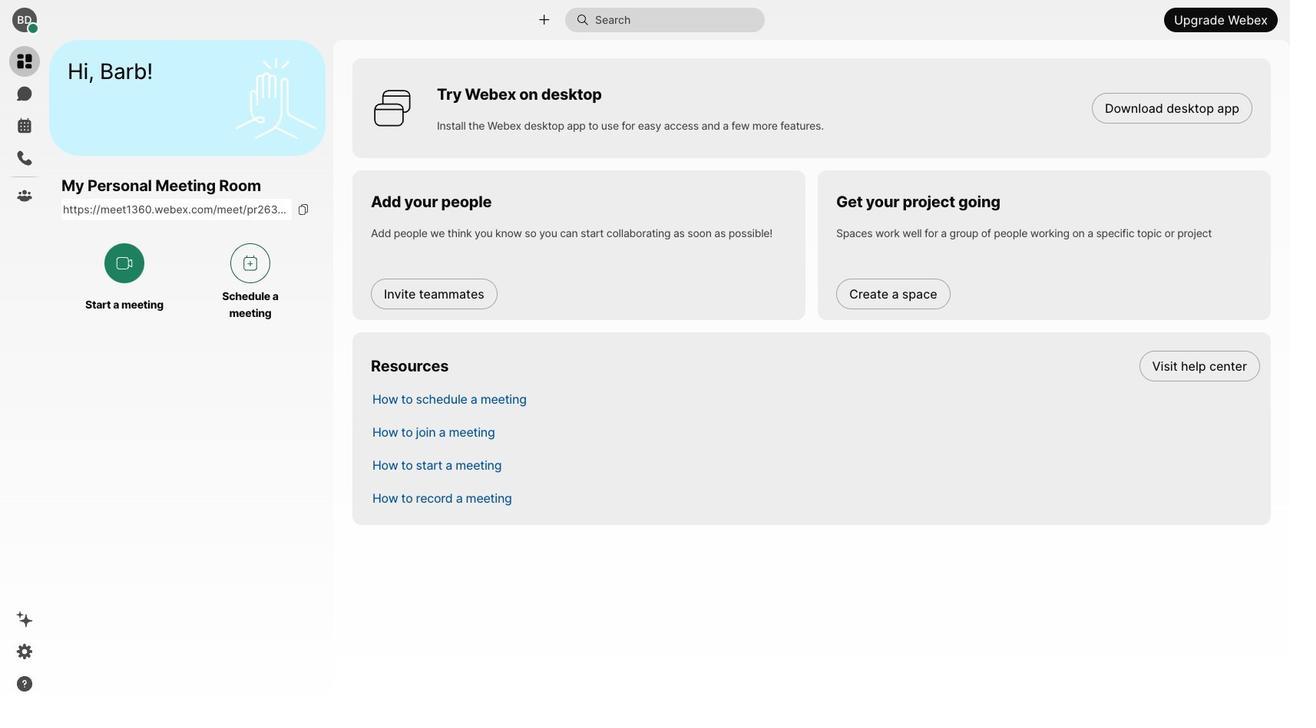Task type: locate. For each thing, give the bounding box(es) containing it.
4 list item from the top
[[360, 449, 1271, 482]]

1 list item from the top
[[360, 350, 1271, 383]]

navigation
[[0, 40, 49, 714]]

list item
[[360, 350, 1271, 383], [360, 383, 1271, 416], [360, 416, 1271, 449], [360, 449, 1271, 482], [360, 482, 1271, 515]]

None text field
[[61, 199, 292, 221]]

3 list item from the top
[[360, 416, 1271, 449]]

webex tab list
[[9, 46, 40, 211]]



Task type: describe. For each thing, give the bounding box(es) containing it.
5 list item from the top
[[360, 482, 1271, 515]]

2 list item from the top
[[360, 383, 1271, 416]]

two hands high fiving image
[[230, 52, 322, 144]]



